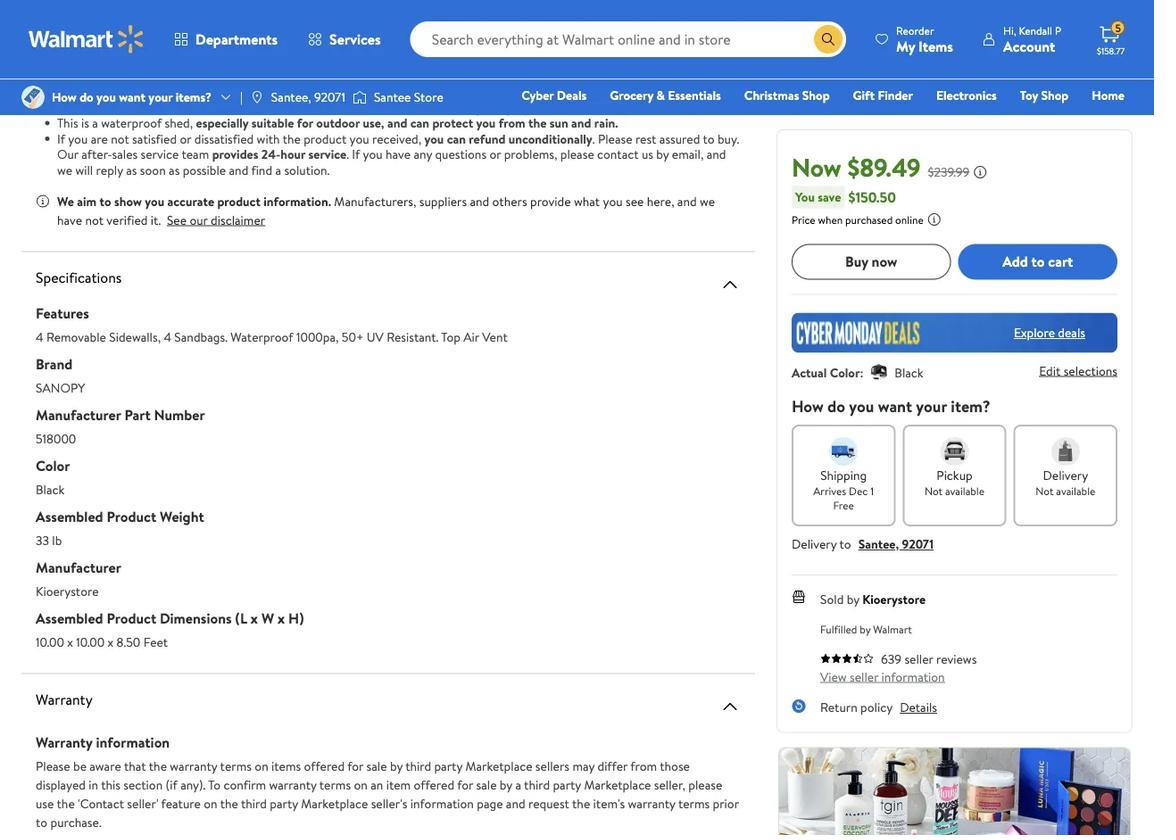 Task type: describe. For each thing, give the bounding box(es) containing it.
air
[[464, 328, 479, 346]]

gatherings,
[[618, 67, 680, 85]]

h)
[[288, 609, 304, 629]]

santee
[[374, 88, 411, 106]]

us
[[642, 146, 654, 163]]

carrying.
[[485, 99, 533, 116]]

toy shop
[[1021, 87, 1069, 104]]

that
[[124, 758, 146, 775]]

item?
[[951, 395, 991, 418]]

fashion link
[[797, 111, 855, 130]]

multi-purpose pop-up canopies are
[[57, 67, 249, 85]]

|
[[240, 88, 243, 106]]

intent image for delivery image
[[1052, 437, 1080, 466]]

sold by kioerystore
[[821, 590, 926, 608]]

1 vertical spatial party
[[553, 776, 581, 794]]

auto link
[[862, 111, 904, 130]]

. for if
[[347, 146, 349, 163]]

has
[[189, 52, 206, 69]]

one
[[988, 112, 1015, 129]]

design
[[256, 52, 291, 69]]

warranty information please be aware that the warranty terms on items offered for sale by third party marketplace sellers may differ from those displayed in this section (if any). to confirm warranty terms on an item offered for sale by a third party marketplace seller, please use the 'contact seller' feature on the third party marketplace seller's information page and request the item's warranty terms prior to purchase.
[[36, 733, 739, 831]]

1 horizontal spatial color
[[830, 364, 860, 381]]

to inside . please rest assured to buy. our after-sales service team
[[703, 130, 715, 147]]

to right aim
[[100, 192, 111, 210]]

tradeshows,
[[433, 67, 498, 85]]

you down 'ceiling'
[[425, 130, 444, 147]]

pickup not available
[[925, 467, 985, 499]]

resistant.
[[414, 36, 464, 54]]

show
[[114, 192, 142, 210]]

cyber
[[522, 87, 554, 104]]

0 vertical spatial black
[[895, 364, 924, 381]]

is
[[81, 114, 89, 132]]

gift finder
[[853, 87, 913, 104]]

1 horizontal spatial kioerystore
[[863, 590, 926, 608]]

walmart image
[[29, 25, 145, 54]]

rain.
[[595, 114, 618, 132]]

$89.49
[[848, 150, 921, 184]]

do for how do you want your items?
[[80, 88, 93, 106]]

seller's
[[371, 795, 408, 813]]

water-
[[379, 36, 414, 54]]

1 horizontal spatial can
[[411, 114, 430, 132]]

if inside . if you have any questions or problems, please contact us by email, and we will reply as soon as possible and find a solution.
[[352, 146, 360, 163]]

2 sturdy from the left
[[317, 52, 351, 69]]

by inside . if you have any questions or problems, please contact us by email, and we will reply as soon as possible and find a solution.
[[657, 146, 669, 163]]

2 4 from the left
[[164, 328, 171, 346]]

for down santee, 92071
[[297, 114, 313, 132]]

shed,
[[165, 114, 193, 132]]

fulfilled
[[821, 622, 858, 637]]

by up page
[[500, 776, 513, 794]]

shipping
[[821, 467, 867, 484]]

we inside the manufacturers, suppliers and others provide what you see here, and we have not verified it.
[[700, 192, 715, 210]]

item
[[386, 776, 411, 794]]

received,
[[372, 130, 422, 147]]

gift
[[853, 87, 875, 104]]

removable
[[46, 328, 106, 346]]

1 horizontal spatial up
[[162, 67, 175, 85]]

our inside the durable pvc coated roof oxford fabric, 50+uv protection, water-resistant. our pop up canopy tent has a sturdy design and sturdy columns to increase stability.
[[57, 52, 78, 69]]

selections
[[1064, 362, 1118, 380]]

1 manufacturer from the top
[[36, 405, 121, 425]]

an
[[371, 776, 383, 794]]

:
[[860, 364, 864, 381]]

2 horizontal spatial terms
[[679, 795, 710, 813]]

sold
[[821, 590, 844, 608]]

delivery for to
[[792, 536, 837, 553]]

number
[[154, 405, 205, 425]]

2 vertical spatial warranty
[[628, 795, 676, 813]]

confirm
[[224, 776, 266, 794]]

will
[[75, 161, 93, 179]]

edit selections
[[1040, 362, 1118, 380]]

and right email,
[[707, 146, 726, 163]]

hour
[[281, 146, 306, 163]]

free
[[834, 498, 854, 513]]

to inside the durable pvc coated roof oxford fabric, 50+uv protection, water-resistant. our pop up canopy tent has a sturdy design and sturdy columns to increase stability.
[[401, 52, 413, 69]]

2 manufacturer from the top
[[36, 558, 121, 578]]

in
[[89, 776, 98, 794]]

shop for toy shop
[[1042, 87, 1069, 104]]

durable
[[57, 36, 100, 54]]

1 sturdy from the left
[[218, 52, 253, 69]]

0 vertical spatial information
[[882, 668, 945, 686]]

the down displayed
[[57, 795, 75, 813]]

0 horizontal spatial can
[[189, 99, 208, 116]]

walmart+ link
[[1064, 111, 1133, 130]]

legal information image
[[928, 212, 942, 226]]

departments
[[196, 29, 278, 49]]

santee store
[[374, 88, 444, 106]]

0 vertical spatial on
[[255, 758, 269, 775]]

grocery & essentials link
[[602, 86, 729, 105]]

1 horizontal spatial third
[[406, 758, 431, 775]]

and right use,
[[388, 114, 408, 132]]

not inside the manufacturers, suppliers and others provide what you see here, and we have not verified it.
[[85, 211, 104, 229]]

you left received,
[[350, 130, 369, 147]]

the right 24-
[[283, 130, 301, 147]]

0 horizontal spatial sale
[[367, 758, 387, 775]]

protection,
[[315, 36, 376, 54]]

delivery not available
[[1036, 467, 1096, 499]]

(if
[[166, 776, 178, 794]]

hi, kendall p account
[[1004, 23, 1062, 56]]

use
[[36, 795, 54, 813]]

seller for view
[[850, 668, 879, 686]]

kioerystore inside features 4 removable sidewalls, 4 sandbags. waterproof 1000pa, 50+ uv resistant. top air vent brand sanopy manufacturer part number 518000 color black assembled product weight 33 lb manufacturer kioerystore assembled product dimensions (l x w x h) 10.00 x 10.00 x 8.50 feet
[[36, 583, 99, 600]]

and left others at the top
[[470, 192, 490, 210]]

purpose
[[90, 67, 133, 85]]

the down to
[[220, 795, 238, 813]]

33
[[36, 532, 49, 549]]

store
[[414, 88, 444, 106]]

1 horizontal spatial offered
[[414, 776, 455, 794]]

2 product from the top
[[107, 609, 156, 629]]

from inside the "warranty information please be aware that the warranty terms on items offered for sale by third party marketplace sellers may differ from those displayed in this section (if any). to confirm warranty terms on an item offered for sale by a third party marketplace seller, please use the 'contact seller' feature on the third party marketplace seller's information page and request the item's warranty terms prior to purchase."
[[631, 758, 657, 775]]

our inside . please rest assured to buy. our after-sales service team
[[57, 146, 78, 163]]

warranty for warranty information please be aware that the warranty terms on items offered for sale by third party marketplace sellers may differ from those displayed in this section (if any). to confirm warranty terms on an item offered for sale by a third party marketplace seller, please use the 'contact seller' feature on the third party marketplace seller's information page and request the item's warranty terms prior to purchase.
[[36, 733, 93, 753]]

2 vertical spatial third
[[241, 795, 267, 813]]

1 vertical spatial on
[[354, 776, 368, 794]]

2 vertical spatial party
[[270, 795, 298, 813]]

dimensions
[[160, 609, 232, 629]]

see
[[626, 192, 644, 210]]

warranty for warranty
[[36, 690, 93, 710]]

for inside perfect for food vendors, booths, tradeshows, fairs, markets, family gatherings, picnics, and camping.
[[292, 67, 308, 85]]

want for item?
[[878, 395, 913, 418]]

please inside . if you have any questions or problems, please contact us by email, and we will reply as soon as possible and find a solution.
[[561, 146, 594, 163]]

for right item
[[457, 776, 473, 794]]

email,
[[672, 146, 704, 163]]

vendors,
[[340, 67, 386, 85]]

you up it.
[[145, 192, 164, 210]]

2 horizontal spatial third
[[524, 776, 550, 794]]

2 horizontal spatial marketplace
[[584, 776, 651, 794]]

a inside the "warranty information please be aware that the warranty terms on items offered for sale by third party marketplace sellers may differ from those displayed in this section (if any). to confirm warranty terms on an item offered for sale by a third party marketplace seller, please use the 'contact seller' feature on the third party marketplace seller's information page and request the item's warranty terms prior to purchase."
[[516, 776, 521, 794]]

1 horizontal spatial sale
[[476, 776, 497, 794]]

1 vertical spatial santee,
[[859, 536, 899, 553]]

toy
[[1021, 87, 1039, 104]]

explore deals
[[1014, 324, 1086, 342]]

0 horizontal spatial warranty
[[170, 758, 217, 775]]

to down free
[[840, 536, 852, 553]]

displayed
[[36, 776, 86, 794]]

you up will
[[68, 130, 88, 147]]

from inside the disassembled frame can be put into a bag together with the ceiling for easy carrying. this is a waterproof shed, especially suitable for outdoor use, and can protect you from the sun and rain.
[[499, 114, 526, 132]]

2 vertical spatial on
[[204, 795, 217, 813]]

fulfilled by walmart
[[821, 622, 912, 637]]

christmas shop link
[[736, 86, 838, 105]]

deals
[[557, 87, 587, 104]]

contact
[[597, 146, 639, 163]]

registry link
[[911, 111, 973, 130]]

intent image for pickup image
[[941, 437, 969, 466]]

1 horizontal spatial are
[[229, 67, 246, 85]]

aim
[[77, 192, 97, 210]]

the right that
[[149, 758, 167, 775]]

to inside add to cart button
[[1032, 252, 1045, 272]]

santee, 92071 button
[[859, 536, 934, 553]]

or inside . if you have any questions or problems, please contact us by email, and we will reply as soon as possible and find a solution.
[[490, 146, 501, 163]]

0 horizontal spatial information
[[96, 733, 170, 753]]

you down purpose
[[96, 88, 116, 106]]

disassembled
[[80, 99, 151, 116]]

1 assembled from the top
[[36, 507, 103, 527]]

3.6228 stars out of 5, based on 639 seller reviews element
[[821, 653, 874, 664]]

assured
[[660, 130, 700, 147]]

be inside the "warranty information please be aware that the warranty terms on items offered for sale by third party marketplace sellers may differ from those displayed in this section (if any). to confirm warranty terms on an item offered for sale by a third party marketplace seller, please use the 'contact seller' feature on the third party marketplace seller's information page and request the item's warranty terms prior to purchase."
[[73, 758, 87, 775]]

1 4 from the left
[[36, 328, 43, 346]]

how do you want your item?
[[792, 395, 991, 418]]

2 assembled from the top
[[36, 609, 103, 629]]

1 horizontal spatial product
[[304, 130, 347, 147]]

and inside the "warranty information please be aware that the warranty terms on items offered for sale by third party marketplace sellers may differ from those displayed in this section (if any). to confirm warranty terms on an item offered for sale by a third party marketplace seller, please use the 'contact seller' feature on the third party marketplace seller's information page and request the item's warranty terms prior to purchase."
[[506, 795, 526, 813]]

1 vertical spatial are
[[91, 130, 108, 147]]

seller for 639
[[905, 651, 934, 668]]

warranty image
[[720, 697, 741, 718]]

$150.50
[[849, 187, 896, 207]]

manufacturers, suppliers and others provide what you see here, and we have not verified it.
[[57, 192, 715, 229]]

and left "find"
[[229, 161, 249, 179]]

now
[[872, 252, 898, 272]]

0 vertical spatial santee,
[[271, 88, 311, 106]]

$158.77
[[1097, 45, 1125, 57]]

perfect
[[249, 67, 289, 85]]

0 vertical spatial party
[[434, 758, 463, 775]]

view seller information link
[[821, 668, 945, 686]]

pop
[[81, 52, 102, 69]]

want for items?
[[119, 88, 146, 106]]

the left the item's
[[572, 795, 590, 813]]

you down the :
[[850, 395, 875, 418]]

essentials
[[668, 87, 721, 104]]

black inside features 4 removable sidewalls, 4 sandbags. waterproof 1000pa, 50+ uv resistant. top air vent brand sanopy manufacturer part number 518000 color black assembled product weight 33 lb manufacturer kioerystore assembled product dimensions (l x w x h) 10.00 x 10.00 x 8.50 feet
[[36, 481, 65, 498]]

price when purchased online
[[792, 212, 924, 227]]

have inside the manufacturers, suppliers and others provide what you see here, and we have not verified it.
[[57, 211, 82, 229]]

sidewalls,
[[109, 328, 161, 346]]

by right sold
[[847, 590, 860, 608]]

1 as from the left
[[126, 161, 137, 179]]

you inside the disassembled frame can be put into a bag together with the ceiling for easy carrying. this is a waterproof shed, especially suitable for outdoor use, and can protect you from the sun and rain.
[[476, 114, 496, 132]]



Task type: vqa. For each thing, say whether or not it's contained in the screenshot.
or inside . If You Have Any Questions Or Problems, Please Contact Us By Email, And We Will Reply As Soon As Possible And Find A Solution.
yes



Task type: locate. For each thing, give the bounding box(es) containing it.
how down multi- on the left top
[[52, 88, 77, 106]]

available
[[946, 483, 985, 499], [1057, 483, 1096, 499]]

dec
[[849, 483, 868, 499]]

up up frame
[[162, 67, 175, 85]]

1 horizontal spatial terms
[[319, 776, 351, 794]]

on left items
[[255, 758, 269, 775]]

0 horizontal spatial marketplace
[[301, 795, 368, 813]]

1 horizontal spatial how
[[792, 395, 824, 418]]

reviews
[[937, 651, 977, 668]]

be left put
[[211, 99, 224, 116]]

1 horizontal spatial sturdy
[[317, 52, 351, 69]]

0 horizontal spatial we
[[57, 161, 72, 179]]

1 vertical spatial be
[[73, 758, 87, 775]]

we inside . if you have any questions or problems, please contact us by email, and we will reply as soon as possible and find a solution.
[[57, 161, 72, 179]]

$239.99
[[928, 163, 970, 180]]

for left easy at the top left of page
[[439, 99, 455, 116]]

warranty inside the "warranty information please be aware that the warranty terms on items offered for sale by third party marketplace sellers may differ from those displayed in this section (if any). to confirm warranty terms on an item offered for sale by a third party marketplace seller, please use the 'contact seller' feature on the third party marketplace seller's information page and request the item's warranty terms prior to purchase."
[[36, 733, 93, 753]]

and right page
[[506, 795, 526, 813]]

1 10.00 from the left
[[36, 634, 64, 651]]

shop
[[803, 87, 830, 104], [1042, 87, 1069, 104]]

1 horizontal spatial please
[[598, 130, 633, 147]]

seller right 639
[[905, 651, 934, 668]]

buy
[[846, 252, 869, 272]]

kioerystore up walmart
[[863, 590, 926, 608]]

resistant.
[[387, 328, 439, 346]]

 image for santee store
[[353, 88, 367, 106]]

please inside . please rest assured to buy. our after-sales service team
[[598, 130, 633, 147]]

0 vertical spatial not
[[111, 130, 129, 147]]

terms left an on the bottom of page
[[319, 776, 351, 794]]

marketplace left seller's
[[301, 795, 368, 813]]

services button
[[293, 18, 396, 61]]

1 horizontal spatial 4
[[164, 328, 171, 346]]

1 vertical spatial product
[[217, 192, 261, 210]]

the
[[57, 99, 77, 116]]

0 vertical spatial third
[[406, 758, 431, 775]]

. if you have any questions or problems, please contact us by email, and we will reply as soon as possible and find a solution.
[[57, 146, 726, 179]]

sun
[[550, 114, 569, 132]]

have left any
[[386, 146, 411, 163]]

search icon image
[[822, 32, 836, 46]]

or right satisfied on the left top
[[180, 130, 191, 147]]

1 vertical spatial product
[[107, 609, 156, 629]]

santee, 92071
[[271, 88, 346, 106]]

with left 'hour'
[[257, 130, 280, 147]]

be inside the disassembled frame can be put into a bag together with the ceiling for easy carrying. this is a waterproof shed, especially suitable for outdoor use, and can protect you from the sun and rain.
[[211, 99, 224, 116]]

manufacturer down lb
[[36, 558, 121, 578]]

or right questions
[[490, 146, 501, 163]]

1 horizontal spatial 92071
[[902, 536, 934, 553]]

specifications
[[36, 268, 122, 288]]

section
[[123, 776, 163, 794]]

top
[[441, 328, 461, 346]]

1 vertical spatial sale
[[476, 776, 497, 794]]

Search search field
[[410, 21, 847, 57]]

or
[[180, 130, 191, 147], [490, 146, 501, 163]]

1 vertical spatial assembled
[[36, 609, 103, 629]]

on down to
[[204, 795, 217, 813]]

please down sun
[[561, 146, 594, 163]]

as left soon
[[126, 161, 137, 179]]

lb
[[52, 532, 62, 549]]

1 shop from the left
[[803, 87, 830, 104]]

booths,
[[389, 67, 430, 85]]

1 horizontal spatial  image
[[353, 88, 367, 106]]

1 horizontal spatial information
[[411, 795, 474, 813]]

how for how do you want your items?
[[52, 88, 77, 106]]

2 horizontal spatial party
[[553, 776, 581, 794]]

third up request
[[524, 776, 550, 794]]

the left sun
[[529, 114, 547, 132]]

specifications image
[[720, 274, 741, 296]]

manufacturer
[[36, 405, 121, 425], [36, 558, 121, 578]]

not for pickup
[[925, 483, 943, 499]]

you down use,
[[363, 146, 383, 163]]

0 vertical spatial offered
[[304, 758, 345, 775]]

please up displayed
[[36, 758, 70, 775]]

are right is
[[91, 130, 108, 147]]

 image right |
[[250, 90, 264, 104]]

to right columns
[[401, 52, 413, 69]]

edit
[[1040, 362, 1061, 380]]

can right frame
[[189, 99, 208, 116]]

protect
[[433, 114, 473, 132]]

delivery down the intent image for delivery
[[1043, 467, 1089, 484]]

service
[[141, 146, 179, 163], [309, 146, 347, 163]]

2 as from the left
[[169, 161, 180, 179]]

are
[[229, 67, 246, 85], [91, 130, 108, 147]]

2 service from the left
[[309, 146, 347, 163]]

1 horizontal spatial warranty
[[269, 776, 317, 794]]

we right here,
[[700, 192, 715, 210]]

0 vertical spatial your
[[149, 88, 173, 106]]

0 horizontal spatial how
[[52, 88, 77, 106]]

when
[[818, 212, 843, 227]]

up
[[105, 52, 119, 69], [162, 67, 175, 85]]

0 vertical spatial we
[[57, 161, 72, 179]]

0 horizontal spatial product
[[217, 192, 261, 210]]

bag
[[281, 99, 301, 116]]

be left aware
[[73, 758, 87, 775]]

0 vertical spatial product
[[107, 507, 156, 527]]

information.
[[264, 192, 331, 210]]

offered right items
[[304, 758, 345, 775]]

assembled up lb
[[36, 507, 103, 527]]

sandbags.
[[174, 328, 228, 346]]

from
[[499, 114, 526, 132], [631, 758, 657, 775]]

our
[[190, 211, 208, 229]]

1 horizontal spatial not
[[1036, 483, 1054, 499]]

walmart+
[[1072, 112, 1125, 129]]

if down outdoor
[[352, 146, 360, 163]]

one debit
[[988, 112, 1049, 129]]

0 vertical spatial our
[[57, 52, 78, 69]]

shop up fashion
[[803, 87, 830, 104]]

1 vertical spatial color
[[36, 456, 70, 476]]

have down we
[[57, 211, 82, 229]]

1 horizontal spatial please
[[689, 776, 723, 794]]

1 horizontal spatial .
[[593, 130, 595, 147]]

1 vertical spatial delivery
[[792, 536, 837, 553]]

0 horizontal spatial sturdy
[[218, 52, 253, 69]]

for up santee, 92071
[[292, 67, 308, 85]]

 image
[[353, 88, 367, 106], [250, 90, 264, 104]]

please inside the "warranty information please be aware that the warranty terms on items offered for sale by third party marketplace sellers may differ from those displayed in this section (if any). to confirm warranty terms on an item offered for sale by a third party marketplace seller, please use the 'contact seller' feature on the third party marketplace seller's information page and request the item's warranty terms prior to purchase."
[[689, 776, 723, 794]]

0 vertical spatial please
[[561, 146, 594, 163]]

do down actual color :
[[828, 395, 846, 418]]

items
[[271, 758, 301, 775]]

black down 518000
[[36, 481, 65, 498]]

markets,
[[532, 67, 579, 85]]

from right differ
[[631, 758, 657, 775]]

2 vertical spatial information
[[411, 795, 474, 813]]

available inside delivery not available
[[1057, 483, 1096, 499]]

not for delivery
[[1036, 483, 1054, 499]]

color right actual
[[830, 364, 860, 381]]

departments button
[[159, 18, 293, 61]]

sale up page
[[476, 776, 497, 794]]

. inside . please rest assured to buy. our after-sales service team
[[593, 130, 595, 147]]

1 horizontal spatial service
[[309, 146, 347, 163]]

our left after-
[[57, 146, 78, 163]]

1 vertical spatial warranty
[[269, 776, 317, 794]]

you inside . if you have any questions or problems, please contact us by email, and we will reply as soon as possible and find a solution.
[[363, 146, 383, 163]]

explore deals link
[[1007, 317, 1093, 349]]

 image for santee, 92071
[[250, 90, 264, 104]]

black up how do you want your item?
[[895, 364, 924, 381]]

delivery for not
[[1043, 467, 1089, 484]]

learn more about strikethrough prices image
[[974, 165, 988, 179]]

we
[[57, 161, 72, 179], [700, 192, 715, 210]]

(l
[[235, 609, 247, 629]]

registry
[[920, 112, 965, 129]]

1 horizontal spatial seller
[[905, 651, 934, 668]]

color inside features 4 removable sidewalls, 4 sandbags. waterproof 1000pa, 50+ uv resistant. top air vent brand sanopy manufacturer part number 518000 color black assembled product weight 33 lb manufacturer kioerystore assembled product dimensions (l x w x h) 10.00 x 10.00 x 8.50 feet
[[36, 456, 70, 476]]

1 horizontal spatial not
[[111, 130, 129, 147]]

a inside . if you have any questions or problems, please contact us by email, and we will reply as soon as possible and find a solution.
[[275, 161, 281, 179]]

you inside the manufacturers, suppliers and others provide what you see here, and we have not verified it.
[[603, 192, 623, 210]]

do for how do you want your item?
[[828, 395, 846, 418]]

on left an on the bottom of page
[[354, 776, 368, 794]]

explore
[[1014, 324, 1055, 342]]

christmas shop
[[745, 87, 830, 104]]

marketplace down differ
[[584, 776, 651, 794]]

assembled down lb
[[36, 609, 103, 629]]

service down outdoor
[[309, 146, 347, 163]]

delivery down free
[[792, 536, 837, 553]]

available inside pickup not available
[[946, 483, 985, 499]]

want up the waterproof
[[119, 88, 146, 106]]

uv
[[367, 328, 384, 346]]

find
[[251, 161, 272, 179]]

warranty down seller,
[[628, 795, 676, 813]]

. for please
[[593, 130, 595, 147]]

0 vertical spatial terms
[[220, 758, 252, 775]]

purchase.
[[50, 814, 102, 831]]

roof
[[171, 36, 194, 54]]

our left pop
[[57, 52, 78, 69]]

kendall
[[1019, 23, 1053, 38]]

you left see
[[603, 192, 623, 210]]

0 horizontal spatial as
[[126, 161, 137, 179]]

0 horizontal spatial party
[[270, 795, 298, 813]]

see our disclaimer button
[[167, 211, 265, 229]]

not down the intent image for delivery
[[1036, 483, 1054, 499]]

2 not from the left
[[1036, 483, 1054, 499]]

2 warranty from the top
[[36, 733, 93, 753]]

see our disclaimer
[[167, 211, 265, 229]]

0 vertical spatial warranty
[[170, 758, 217, 775]]

1 horizontal spatial black
[[895, 364, 924, 381]]

0 vertical spatial sale
[[367, 758, 387, 775]]

columns
[[354, 52, 399, 69]]

you right protect
[[476, 114, 496, 132]]

others
[[493, 192, 527, 210]]

. left 'contact'
[[593, 130, 595, 147]]

the disassembled frame can be put into a bag together with the ceiling for easy carrying. this is a waterproof shed, especially suitable for outdoor use, and can protect you from the sun and rain.
[[57, 99, 618, 132]]

1 vertical spatial terms
[[319, 776, 351, 794]]

a inside the durable pvc coated roof oxford fabric, 50+uv protection, water-resistant. our pop up canopy tent has a sturdy design and sturdy columns to increase stability.
[[209, 52, 215, 69]]

0 horizontal spatial offered
[[304, 758, 345, 775]]

1 horizontal spatial want
[[878, 395, 913, 418]]

1 product from the top
[[107, 507, 156, 527]]

. down outdoor
[[347, 146, 349, 163]]

third down confirm at the left
[[241, 795, 267, 813]]

from up problems,
[[499, 114, 526, 132]]

possible
[[183, 161, 226, 179]]

service right sales
[[141, 146, 179, 163]]

Walmart Site-Wide search field
[[410, 21, 847, 57]]

by up item
[[390, 758, 403, 775]]

kioerystore
[[36, 583, 99, 600], [863, 590, 926, 608]]

1000pa,
[[296, 328, 339, 346]]

92071 down food in the left top of the page
[[314, 88, 346, 106]]

not down the disassembled
[[111, 130, 129, 147]]

seller down '3.6228 stars out of 5, based on 639 seller reviews' element on the right of the page
[[850, 668, 879, 686]]

information up that
[[96, 733, 170, 753]]

edit selections button
[[1040, 362, 1118, 380]]

1 vertical spatial black
[[36, 481, 65, 498]]

not down aim
[[85, 211, 104, 229]]

0 vertical spatial want
[[119, 88, 146, 106]]

1 horizontal spatial your
[[916, 395, 947, 418]]

up right pop
[[105, 52, 119, 69]]

0 vertical spatial how
[[52, 88, 77, 106]]

1 horizontal spatial as
[[169, 161, 180, 179]]

electronics link
[[929, 86, 1005, 105]]

and right here,
[[678, 192, 697, 210]]

perfect for food vendors, booths, tradeshows, fairs, markets, family gatherings, picnics, and camping.
[[57, 67, 724, 100]]

1 vertical spatial we
[[700, 192, 715, 210]]

0 horizontal spatial shop
[[803, 87, 830, 104]]

by right "fulfilled"
[[860, 622, 871, 637]]

not inside delivery not available
[[1036, 483, 1054, 499]]

0 horizontal spatial from
[[499, 114, 526, 132]]

we left will
[[57, 161, 72, 179]]

our
[[57, 52, 78, 69], [57, 146, 78, 163]]

your for items?
[[149, 88, 173, 106]]

and
[[294, 52, 314, 69], [57, 83, 77, 100], [388, 114, 408, 132], [572, 114, 592, 132], [707, 146, 726, 163], [229, 161, 249, 179], [470, 192, 490, 210], [678, 192, 697, 210], [506, 795, 526, 813]]

we
[[57, 192, 74, 210]]

and inside the durable pvc coated roof oxford fabric, 50+uv protection, water-resistant. our pop up canopy tent has a sturdy design and sturdy columns to increase stability.
[[294, 52, 314, 69]]

shop right toy
[[1042, 87, 1069, 104]]

to inside the "warranty information please be aware that the warranty terms on items offered for sale by third party marketplace sellers may differ from those displayed in this section (if any). to confirm warranty terms on an item offered for sale by a third party marketplace seller, please use the 'contact seller' feature on the third party marketplace seller's information page and request the item's warranty terms prior to purchase."
[[36, 814, 47, 831]]

warranty up aware
[[36, 690, 93, 710]]

0 horizontal spatial if
[[57, 130, 65, 147]]

2 10.00 from the left
[[76, 634, 105, 651]]

0 horizontal spatial not
[[85, 211, 104, 229]]

rest
[[636, 130, 657, 147]]

disclaimer
[[211, 211, 265, 229]]

to left the cart
[[1032, 252, 1045, 272]]

50+uv
[[273, 36, 312, 54]]

1 available from the left
[[946, 483, 985, 499]]

0 horizontal spatial black
[[36, 481, 65, 498]]

 image
[[21, 86, 45, 109]]

please left rest
[[598, 130, 633, 147]]

intent image for shipping image
[[830, 437, 858, 466]]

by right the us
[[657, 146, 669, 163]]

sturdy down the "departments"
[[218, 52, 253, 69]]

terms up confirm at the left
[[220, 758, 252, 775]]

with inside the disassembled frame can be put into a bag together with the ceiling for easy carrying. this is a waterproof shed, especially suitable for outdoor use, and can protect you from the sun and rain.
[[354, 99, 378, 116]]

2 available from the left
[[1057, 483, 1096, 499]]

1 service from the left
[[141, 146, 179, 163]]

1 horizontal spatial shop
[[1042, 87, 1069, 104]]

cyber monday deals image
[[792, 313, 1118, 353]]

0 horizontal spatial or
[[180, 130, 191, 147]]

manufacturer up 518000
[[36, 405, 121, 425]]

delivery inside delivery not available
[[1043, 467, 1089, 484]]

92071 up sold by kioerystore
[[902, 536, 934, 553]]

0 vertical spatial delivery
[[1043, 467, 1089, 484]]

terms
[[220, 758, 252, 775], [319, 776, 351, 794], [679, 795, 710, 813]]

available for pickup
[[946, 483, 985, 499]]

do right the
[[80, 88, 93, 106]]

and inside perfect for food vendors, booths, tradeshows, fairs, markets, family gatherings, picnics, and camping.
[[57, 83, 77, 100]]

can
[[189, 99, 208, 116], [411, 114, 430, 132], [447, 130, 466, 147]]

want
[[119, 88, 146, 106], [878, 395, 913, 418]]

. inside . if you have any questions or problems, please contact us by email, and we will reply as soon as possible and find a solution.
[[347, 146, 349, 163]]

1 vertical spatial have
[[57, 211, 82, 229]]

0 horizontal spatial have
[[57, 211, 82, 229]]

not inside pickup not available
[[925, 483, 943, 499]]

0 horizontal spatial on
[[204, 795, 217, 813]]

4 up brand
[[36, 328, 43, 346]]

shop for christmas shop
[[803, 87, 830, 104]]

please up 'prior'
[[689, 776, 723, 794]]

1 horizontal spatial be
[[211, 99, 224, 116]]

my
[[897, 36, 916, 56]]

tent
[[163, 52, 186, 69]]

brand
[[36, 355, 73, 374]]

0 vertical spatial marketplace
[[466, 758, 533, 775]]

items?
[[176, 88, 212, 106]]

kioerystore down lb
[[36, 583, 99, 600]]

color down 518000
[[36, 456, 70, 476]]

fabric,
[[235, 36, 270, 54]]

1 vertical spatial do
[[828, 395, 846, 418]]

0 vertical spatial please
[[598, 130, 633, 147]]

2 vertical spatial marketplace
[[301, 795, 368, 813]]

walmart
[[874, 622, 912, 637]]

how for how do you want your item?
[[792, 395, 824, 418]]

0 vertical spatial from
[[499, 114, 526, 132]]

use,
[[363, 114, 385, 132]]

add to cart
[[1003, 252, 1074, 272]]

seller'
[[127, 795, 158, 813]]

product down "together"
[[304, 130, 347, 147]]

and right sun
[[572, 114, 592, 132]]

your for item?
[[916, 395, 947, 418]]

not down intent image for pickup
[[925, 483, 943, 499]]

0 horizontal spatial with
[[257, 130, 280, 147]]

2 our from the top
[[57, 146, 78, 163]]

warranty down items
[[269, 776, 317, 794]]

0 horizontal spatial want
[[119, 88, 146, 106]]

0 vertical spatial 92071
[[314, 88, 346, 106]]

up inside the durable pvc coated roof oxford fabric, 50+uv protection, water-resistant. our pop up canopy tent has a sturdy design and sturdy columns to increase stability.
[[105, 52, 119, 69]]

0 horizontal spatial kioerystore
[[36, 583, 99, 600]]

2 horizontal spatial on
[[354, 776, 368, 794]]

for right items
[[348, 758, 364, 775]]

warranty
[[170, 758, 217, 775], [269, 776, 317, 794], [628, 795, 676, 813]]

please inside the "warranty information please be aware that the warranty terms on items offered for sale by third party marketplace sellers may differ from those displayed in this section (if any). to confirm warranty terms on an item offered for sale by a third party marketplace seller, please use the 'contact seller' feature on the third party marketplace seller's information page and request the item's warranty terms prior to purchase."
[[36, 758, 70, 775]]

the left 'ceiling'
[[380, 99, 398, 116]]

vent
[[482, 328, 508, 346]]

service inside . please rest assured to buy. our after-sales service team
[[141, 146, 179, 163]]

1 horizontal spatial marketplace
[[466, 758, 533, 775]]

1 our from the top
[[57, 52, 78, 69]]

gift finder link
[[845, 86, 921, 105]]

available for delivery
[[1057, 483, 1096, 499]]

639
[[881, 651, 902, 668]]

have inside . if you have any questions or problems, please contact us by email, and we will reply as soon as possible and find a solution.
[[386, 146, 411, 163]]

2 horizontal spatial can
[[447, 130, 466, 147]]

0 horizontal spatial are
[[91, 130, 108, 147]]

view seller information
[[821, 668, 945, 686]]

0 vertical spatial be
[[211, 99, 224, 116]]

1 vertical spatial from
[[631, 758, 657, 775]]

2 shop from the left
[[1042, 87, 1069, 104]]

1 horizontal spatial party
[[434, 758, 463, 775]]

639 seller reviews
[[881, 651, 977, 668]]

0 horizontal spatial be
[[73, 758, 87, 775]]

1 not from the left
[[925, 483, 943, 499]]

verified
[[107, 211, 148, 229]]

1 vertical spatial information
[[96, 733, 170, 753]]

1 horizontal spatial with
[[354, 99, 378, 116]]

1 vertical spatial 92071
[[902, 536, 934, 553]]

1 warranty from the top
[[36, 690, 93, 710]]



